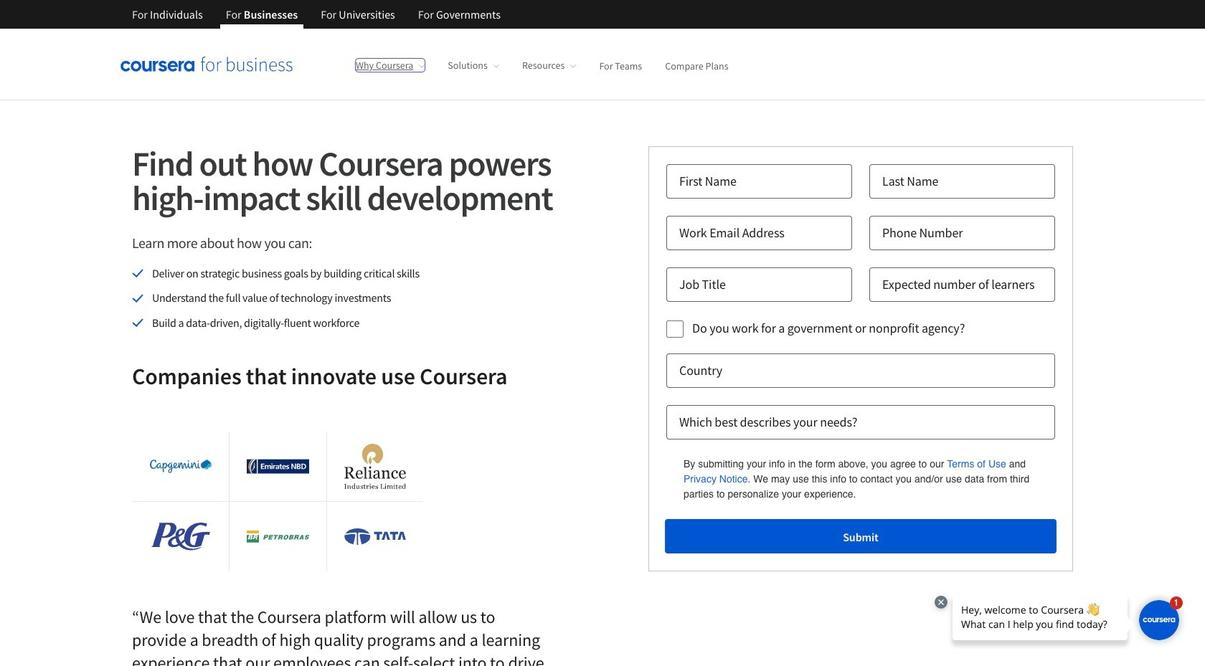 Task type: locate. For each thing, give the bounding box(es) containing it.
emirates logo image
[[247, 459, 309, 475]]

Country Code + Phone Number telephone field
[[870, 216, 1056, 250]]

tata logo image
[[344, 529, 406, 546]]

None checkbox
[[667, 321, 684, 338]]

Job Title text field
[[667, 268, 853, 302]]

banner navigation
[[121, 0, 512, 29]]

First Name text field
[[667, 164, 853, 199]]

Last Name text field
[[870, 164, 1056, 199]]



Task type: describe. For each thing, give the bounding box(es) containing it.
petrobras logo image
[[247, 531, 309, 543]]

reliance logo image
[[344, 444, 406, 489]]

capgemini logo image
[[150, 460, 212, 474]]

Work Email Address email field
[[667, 216, 853, 250]]

p&g logo image
[[152, 523, 210, 551]]

coursera for business image
[[121, 57, 293, 72]]



Task type: vqa. For each thing, say whether or not it's contained in the screenshot.
PETROBRAS LOGO
yes



